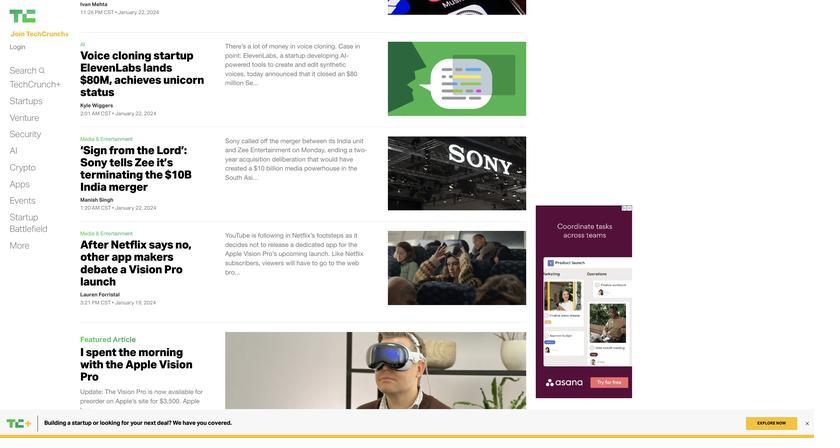 Task type: describe. For each thing, give the bounding box(es) containing it.
• inside ivan mehta 11:26 pm cst • january 22, 2024
[[115, 9, 117, 15]]

• inside ai voice cloning startup elevenlabs lands $80m, achieves unicorn status kyle wiggers 2:01 am cst • january 22, 2024
[[112, 110, 114, 116]]

startup
[[10, 211, 38, 223]]

$10b
[[165, 167, 192, 181]]

entertainment for 'sign from the lord': sony tells zee it's terminating the $10b india merger
[[101, 136, 133, 142]]

elevenlabs
[[80, 60, 141, 75]]

join
[[10, 30, 25, 38]]

merger inside sony called off the merger between its india unit and zee entertainment on monday, ending a two- year acquisition deliberation that would have created a $10 billion media powerhouse in the south asi...
[[281, 137, 301, 144]]

site
[[138, 397, 149, 405]]

advertisement element
[[536, 206, 633, 398]]

zee inside sony called off the merger between its india unit and zee entertainment on monday, ending a two- year acquisition deliberation that would have created a $10 billion media powerhouse in the south asi...
[[238, 146, 249, 154]]

the down as
[[349, 241, 358, 248]]

have inside sony called off the merger between its india unit and zee entertainment on monday, ending a two- year acquisition deliberation that would have created a $10 billion media powerhouse in the south asi...
[[340, 155, 353, 163]]

from
[[109, 143, 135, 157]]

between
[[303, 137, 327, 144]]

media & entertainment link for 'sign
[[80, 136, 133, 142]]

would
[[321, 155, 338, 163]]

billion
[[267, 165, 283, 172]]

for inside youtube is following in netflix's footsteps as it decides not to release a dedicated app for the apple vision pro's upcoming launch. like netflix subscribers, viewers will have to go to the web bro...
[[339, 241, 347, 248]]

lands
[[143, 60, 172, 75]]

on inside update: the vision pro is now available for preorder on apple's site for $3,500. apple has ...
[[106, 397, 114, 405]]

techcrunch link
[[10, 10, 74, 22]]

a left two-
[[349, 146, 353, 154]]

in left voice at the top of page
[[291, 42, 296, 50]]

a left $10
[[249, 165, 252, 172]]

brian
[[80, 425, 93, 432]]

wiggers
[[92, 102, 113, 108]]

apps link
[[10, 178, 30, 190]]

other
[[80, 250, 109, 264]]

$80
[[347, 70, 358, 77]]

am inside ai voice cloning startup elevenlabs lands $80m, achieves unicorn status kyle wiggers 2:01 am cst • january 22, 2024
[[92, 110, 100, 116]]

startup battlefield link
[[10, 211, 47, 234]]

login link
[[10, 41, 25, 53]]

status
[[80, 85, 114, 99]]

ai for ai
[[10, 145, 17, 156]]

singh
[[99, 197, 113, 203]]

19,
[[135, 299, 143, 306]]

security
[[10, 128, 41, 140]]

se...
[[246, 79, 259, 87]]

two-
[[354, 146, 368, 154]]

join techcrunch +
[[10, 30, 69, 38]]

apps
[[10, 178, 30, 189]]

unit
[[353, 137, 364, 144]]

& for 'sign
[[96, 136, 99, 142]]

apple inside update: the vision pro is now available for preorder on apple's site for $3,500. apple has ...
[[183, 397, 200, 405]]

developing
[[307, 52, 339, 59]]

synthetic
[[320, 61, 346, 68]]

manish
[[80, 197, 98, 203]]

entertainment for after netflix says no, other app makers debate a vision pro launch
[[101, 231, 133, 236]]

case
[[339, 42, 354, 50]]

netflix inside media & entertainment after netflix says no, other app makers debate a vision pro launch lauren forristal 3:21 pm cst • january 19, 2024
[[111, 237, 147, 252]]

apple inside youtube is following in netflix's footsteps as it decides not to release a dedicated app for the apple vision pro's upcoming launch. like netflix subscribers, viewers will have to go to the web bro...
[[225, 250, 242, 257]]

11:26
[[80, 9, 94, 15]]

1:20
[[80, 205, 91, 211]]

entertainment inside sony called off the merger between its india unit and zee entertainment on monday, ending a two- year acquisition deliberation that would have created a $10 billion media powerhouse in the south asi...
[[251, 146, 291, 154]]

bro...
[[225, 268, 240, 276]]

pm inside ivan mehta 11:26 pm cst • january 22, 2024
[[95, 9, 103, 15]]

it's
[[157, 155, 173, 169]]

now
[[155, 388, 167, 395]]

voice
[[80, 48, 110, 62]]

lauren forristal link
[[80, 291, 120, 298]]

pm inside media & entertainment after netflix says no, other app makers debate a vision pro launch lauren forristal 3:21 pm cst • january 19, 2024
[[92, 299, 100, 306]]

a up create
[[280, 52, 284, 59]]

0 horizontal spatial for
[[150, 397, 158, 405]]

media for 'sign
[[80, 136, 94, 142]]

elevenlabs,
[[243, 52, 278, 59]]

money
[[269, 42, 289, 50]]

footsteps
[[317, 232, 344, 239]]

release
[[268, 241, 289, 248]]

cloning.
[[314, 42, 337, 50]]

login
[[10, 43, 25, 51]]

not
[[250, 241, 259, 248]]

zee inside media & entertainment 'sign from the lord': sony tells zee it's terminating the $10b india merger manish singh 1:20 am cst • january 22, 2024
[[135, 155, 155, 169]]

featured article i spent the morning with the apple vision pro
[[80, 335, 193, 383]]

morning
[[138, 345, 183, 359]]

1 vertical spatial for
[[195, 388, 203, 395]]

in inside sony called off the merger between its india unit and zee entertainment on monday, ending a two- year acquisition deliberation that would have created a $10 billion media powerhouse in the south asi...
[[342, 165, 347, 172]]

& for after
[[96, 231, 99, 236]]

i spent the morning with the apple vision pro link
[[80, 345, 193, 383]]

pro inside media & entertainment after netflix says no, other app makers debate a vision pro launch lauren forristal 3:21 pm cst • january 19, 2024
[[164, 262, 183, 276]]

sony inside media & entertainment 'sign from the lord': sony tells zee it's terminating the $10b india merger manish singh 1:20 am cst • january 22, 2024
[[80, 155, 107, 169]]

go
[[320, 259, 327, 267]]

brian heater link
[[80, 425, 111, 432]]

there's a lot of money in voice cloning. case in point: elevenlabs, a startup developing ai- powered tools to create and edit synthetic voices, today announced that it closed an $80 million se...
[[225, 42, 360, 87]]

'sign
[[80, 143, 107, 157]]

as
[[346, 232, 352, 239]]

called
[[242, 137, 259, 144]]

powerhouse
[[305, 165, 340, 172]]

asi...
[[244, 174, 258, 181]]

edit
[[308, 61, 319, 68]]

cloning
[[112, 48, 151, 62]]

app inside youtube is following in netflix's footsteps as it decides not to release a dedicated app for the apple vision pro's upcoming launch. like netflix subscribers, viewers will have to go to the web bro...
[[326, 241, 337, 248]]

of
[[262, 42, 268, 50]]

2024 inside ai voice cloning startup elevenlabs lands $80m, achieves unicorn status kyle wiggers 2:01 am cst • january 22, 2024
[[144, 110, 156, 116]]

merger inside media & entertainment 'sign from the lord': sony tells zee it's terminating the $10b india merger manish singh 1:20 am cst • january 22, 2024
[[109, 180, 148, 194]]

the left the it's
[[137, 143, 155, 157]]

cst inside ai voice cloning startup elevenlabs lands $80m, achieves unicorn status kyle wiggers 2:01 am cst • january 22, 2024
[[101, 110, 111, 116]]

pro inside update: the vision pro is now available for preorder on apple's site for $3,500. apple has ...
[[136, 388, 146, 395]]

3:21
[[80, 299, 91, 306]]

techcrunch+
[[10, 78, 61, 90]]

security link
[[10, 128, 41, 140]]

india inside sony called off the merger between its india unit and zee entertainment on monday, ending a two- year acquisition deliberation that would have created a $10 billion media powerhouse in the south asi...
[[337, 137, 351, 144]]

search image
[[38, 67, 45, 74]]

startup inside ai voice cloning startup elevenlabs lands $80m, achieves unicorn status kyle wiggers 2:01 am cst • january 22, 2024
[[154, 48, 194, 62]]

tools
[[252, 61, 266, 68]]

media for after
[[80, 231, 94, 236]]

subscribers,
[[225, 259, 261, 267]]

to right go
[[329, 259, 335, 267]]

point:
[[225, 52, 242, 59]]

january inside ai voice cloning startup elevenlabs lands $80m, achieves unicorn status kyle wiggers 2:01 am cst • january 22, 2024
[[115, 110, 134, 116]]

there's
[[225, 42, 246, 50]]

battlefield
[[10, 223, 47, 234]]

viewers
[[262, 259, 284, 267]]

vision inside featured article i spent the morning with the apple vision pro
[[159, 357, 193, 371]]

22, inside ai voice cloning startup elevenlabs lands $80m, achieves unicorn status kyle wiggers 2:01 am cst • january 22, 2024
[[136, 110, 143, 116]]

techcrunch+ link
[[10, 78, 61, 90]]

voice
[[297, 42, 313, 50]]

0 horizontal spatial ai link
[[10, 145, 17, 156]]

a inside youtube is following in netflix's footsteps as it decides not to release a dedicated app for the apple vision pro's upcoming launch. like netflix subscribers, viewers will have to go to the web bro...
[[291, 241, 294, 248]]

million
[[225, 79, 244, 87]]

south
[[225, 174, 242, 181]]

no,
[[175, 237, 191, 252]]

has
[[80, 406, 91, 414]]

startups
[[10, 95, 43, 106]]

create
[[276, 61, 293, 68]]

lot
[[253, 42, 260, 50]]

featured
[[80, 335, 111, 344]]

to left go
[[312, 259, 318, 267]]

the
[[105, 388, 116, 395]]



Task type: locate. For each thing, give the bounding box(es) containing it.
1 vertical spatial on
[[106, 397, 114, 405]]

sony inside sony called off the merger between its india unit and zee entertainment on monday, ending a two- year acquisition deliberation that would have created a $10 billion media powerhouse in the south asi...
[[225, 137, 240, 144]]

1 horizontal spatial it
[[354, 232, 358, 239]]

vision inside youtube is following in netflix's footsteps as it decides not to release a dedicated app for the apple vision pro's upcoming launch. like netflix subscribers, viewers will have to go to the web bro...
[[244, 250, 261, 257]]

0 vertical spatial sony
[[225, 137, 240, 144]]

0 horizontal spatial merger
[[109, 180, 148, 194]]

1 vertical spatial it
[[354, 232, 358, 239]]

• down singh
[[112, 205, 114, 211]]

apple inside featured article i spent the morning with the apple vision pro
[[125, 357, 157, 371]]

to right tools
[[268, 61, 274, 68]]

a left lot
[[248, 42, 251, 50]]

apple down "article"
[[125, 357, 157, 371]]

0 vertical spatial merger
[[281, 137, 301, 144]]

0 horizontal spatial is
[[148, 388, 153, 395]]

for
[[339, 241, 347, 248], [195, 388, 203, 395], [150, 397, 158, 405]]

spent
[[86, 345, 116, 359]]

0 vertical spatial ai
[[80, 41, 85, 47]]

article
[[113, 335, 136, 344]]

decides
[[225, 241, 248, 248]]

1 horizontal spatial have
[[340, 155, 353, 163]]

it inside there's a lot of money in voice cloning. case in point: elevenlabs, a startup developing ai- powered tools to create and edit synthetic voices, today announced that it closed an $80 million se...
[[312, 70, 316, 77]]

the
[[270, 137, 279, 144], [137, 143, 155, 157], [349, 165, 358, 172], [145, 167, 163, 181], [349, 241, 358, 248], [336, 259, 346, 267], [119, 345, 136, 359], [106, 357, 123, 371]]

0 horizontal spatial on
[[106, 397, 114, 405]]

0 vertical spatial am
[[92, 110, 100, 116]]

$80m,
[[80, 73, 112, 87]]

today
[[247, 70, 264, 77]]

january inside media & entertainment 'sign from the lord': sony tells zee it's terminating the $10b india merger manish singh 1:20 am cst • january 22, 2024
[[115, 205, 134, 211]]

1 media from the top
[[80, 136, 94, 142]]

crypto
[[10, 162, 36, 173]]

mehta
[[92, 1, 107, 7]]

the right with
[[106, 357, 123, 371]]

apple down available
[[183, 397, 200, 405]]

events link
[[10, 195, 36, 206]]

following
[[258, 232, 284, 239]]

media up 'sign
[[80, 136, 94, 142]]

netflix inside youtube is following in netflix's footsteps as it decides not to release a dedicated app for the apple vision pro's upcoming launch. like netflix subscribers, viewers will have to go to the web bro...
[[346, 250, 364, 257]]

pm
[[95, 9, 103, 15], [92, 299, 100, 306]]

launch.
[[309, 250, 330, 257]]

startup up unicorn
[[154, 48, 194, 62]]

is up the not on the left of page
[[252, 232, 256, 239]]

pro down no,
[[164, 262, 183, 276]]

media & entertainment after netflix says no, other app makers debate a vision pro launch lauren forristal 3:21 pm cst • january 19, 2024
[[80, 231, 191, 306]]

1 horizontal spatial pro
[[136, 388, 146, 395]]

startup battlefield
[[10, 211, 47, 234]]

and inside there's a lot of money in voice cloning. case in point: elevenlabs, a startup developing ai- powered tools to create and edit synthetic voices, today announced that it closed an $80 million se...
[[295, 61, 306, 68]]

it down edit
[[312, 70, 316, 77]]

pro up site
[[136, 388, 146, 395]]

ivan mehta link
[[80, 1, 107, 7]]

pro inside featured article i spent the morning with the apple vision pro
[[80, 369, 99, 383]]

for right site
[[150, 397, 158, 405]]

ai for ai voice cloning startup elevenlabs lands $80m, achieves unicorn status kyle wiggers 2:01 am cst • january 22, 2024
[[80, 41, 85, 47]]

ai link up voice in the top of the page
[[80, 41, 85, 47]]

2024 inside media & entertainment after netflix says no, other app makers debate a vision pro launch lauren forristal 3:21 pm cst • january 19, 2024
[[144, 299, 156, 306]]

0 vertical spatial and
[[295, 61, 306, 68]]

achieves
[[114, 73, 161, 87]]

0 vertical spatial apple
[[225, 250, 242, 257]]

1 & from the top
[[96, 136, 99, 142]]

$10
[[254, 165, 265, 172]]

2 vertical spatial pro
[[136, 388, 146, 395]]

2024 inside ivan mehta 11:26 pm cst • january 22, 2024
[[147, 9, 159, 15]]

0 horizontal spatial netflix
[[111, 237, 147, 252]]

& inside media & entertainment after netflix says no, other app makers debate a vision pro launch lauren forristal 3:21 pm cst • january 19, 2024
[[96, 231, 99, 236]]

on up the deliberation
[[292, 146, 300, 154]]

events
[[10, 195, 36, 206]]

1 vertical spatial zee
[[135, 155, 155, 169]]

1 am from the top
[[92, 110, 100, 116]]

lord':
[[157, 143, 187, 157]]

india inside media & entertainment 'sign from the lord': sony tells zee it's terminating the $10b india merger manish singh 1:20 am cst • january 22, 2024
[[80, 180, 107, 194]]

vision inside media & entertainment after netflix says no, other app makers debate a vision pro launch lauren forristal 3:21 pm cst • january 19, 2024
[[129, 262, 162, 276]]

2 am from the top
[[92, 205, 100, 211]]

0 vertical spatial entertainment
[[101, 136, 133, 142]]

entertainment inside media & entertainment after netflix says no, other app makers debate a vision pro launch lauren forristal 3:21 pm cst • january 19, 2024
[[101, 231, 133, 236]]

ai up crypto
[[10, 145, 17, 156]]

0 horizontal spatial zee
[[135, 155, 155, 169]]

2 media from the top
[[80, 231, 94, 236]]

0 vertical spatial &
[[96, 136, 99, 142]]

media & entertainment link up 'sign
[[80, 136, 133, 142]]

0 vertical spatial that
[[299, 70, 310, 77]]

is
[[252, 232, 256, 239], [148, 388, 153, 395]]

0 vertical spatial is
[[252, 232, 256, 239]]

manish singh link
[[80, 197, 113, 203]]

cst inside media & entertainment 'sign from the lord': sony tells zee it's terminating the $10b india merger manish singh 1:20 am cst • january 22, 2024
[[101, 205, 111, 211]]

crypto link
[[10, 162, 36, 173]]

cst down the forristal
[[101, 299, 111, 306]]

1 vertical spatial india
[[80, 180, 107, 194]]

merger up the deliberation
[[281, 137, 301, 144]]

man seated, sporting apple vision pro image
[[225, 332, 527, 438]]

0 vertical spatial media
[[80, 136, 94, 142]]

is inside youtube is following in netflix's footsteps as it decides not to release a dedicated app for the apple vision pro's upcoming launch. like netflix subscribers, viewers will have to go to the web bro...
[[252, 232, 256, 239]]

the left $10b
[[145, 167, 163, 181]]

with
[[80, 357, 103, 371]]

• down the forristal
[[112, 299, 114, 306]]

startup inside there's a lot of money in voice cloning. case in point: elevenlabs, a startup developing ai- powered tools to create and edit synthetic voices, today announced that it closed an $80 million se...
[[285, 52, 306, 59]]

1 horizontal spatial ai link
[[80, 41, 85, 47]]

apple
[[225, 250, 242, 257], [125, 357, 157, 371], [183, 397, 200, 405]]

for right available
[[195, 388, 203, 395]]

it right as
[[354, 232, 358, 239]]

0 vertical spatial it
[[312, 70, 316, 77]]

22, inside ivan mehta 11:26 pm cst • january 22, 2024
[[138, 9, 146, 15]]

cst down singh
[[101, 205, 111, 211]]

media inside media & entertainment after netflix says no, other app makers debate a vision pro launch lauren forristal 3:21 pm cst • january 19, 2024
[[80, 231, 94, 236]]

update: the vision pro is now available for preorder on apple's site for $3,500. apple has ...
[[80, 388, 203, 414]]

the down two-
[[349, 165, 358, 172]]

netflix
[[111, 237, 147, 252], [346, 250, 364, 257]]

1 horizontal spatial ai
[[80, 41, 85, 47]]

2 media & entertainment link from the top
[[80, 231, 133, 236]]

& up 'sign
[[96, 136, 99, 142]]

1 vertical spatial pro
[[80, 369, 99, 383]]

sony called off the merger between its india unit and zee entertainment on monday, ending a two- year acquisition deliberation that would have created a $10 billion media powerhouse in the south asi...
[[225, 137, 368, 181]]

entertainment down the off
[[251, 146, 291, 154]]

in
[[291, 42, 296, 50], [355, 42, 360, 50], [342, 165, 347, 172], [286, 232, 291, 239]]

• inside media & entertainment after netflix says no, other app makers debate a vision pro launch lauren forristal 3:21 pm cst • january 19, 2024
[[112, 299, 114, 306]]

1 horizontal spatial on
[[292, 146, 300, 154]]

app down 'footsteps'
[[326, 241, 337, 248]]

2 vertical spatial entertainment
[[101, 231, 133, 236]]

and inside sony called off the merger between its india unit and zee entertainment on monday, ending a two- year acquisition deliberation that would have created a $10 billion media powerhouse in the south asi...
[[225, 146, 236, 154]]

1 horizontal spatial startup
[[285, 52, 306, 59]]

• inside media & entertainment 'sign from the lord': sony tells zee it's terminating the $10b india merger manish singh 1:20 am cst • january 22, 2024
[[112, 205, 114, 211]]

0 horizontal spatial india
[[80, 180, 107, 194]]

have down ending
[[340, 155, 353, 163]]

ai up voice in the top of the page
[[80, 41, 85, 47]]

media inside media & entertainment 'sign from the lord': sony tells zee it's terminating the $10b india merger manish singh 1:20 am cst • january 22, 2024
[[80, 136, 94, 142]]

startup down voice at the top of page
[[285, 52, 306, 59]]

available
[[168, 388, 194, 395]]

0 horizontal spatial have
[[297, 259, 311, 267]]

app
[[326, 241, 337, 248], [112, 250, 132, 264]]

apple down the decides
[[225, 250, 242, 257]]

1 vertical spatial pm
[[92, 299, 100, 306]]

unicorn
[[163, 73, 204, 87]]

search
[[10, 64, 37, 76]]

the down like
[[336, 259, 346, 267]]

1 vertical spatial entertainment
[[251, 146, 291, 154]]

vision inside update: the vision pro is now available for preorder on apple's site for $3,500. apple has ...
[[118, 388, 135, 395]]

$3,500.
[[160, 397, 181, 405]]

ai link
[[80, 41, 85, 47], [10, 145, 17, 156]]

0 vertical spatial media & entertainment link
[[80, 136, 133, 142]]

2 horizontal spatial for
[[339, 241, 347, 248]]

january inside media & entertainment after netflix says no, other app makers debate a vision pro launch lauren forristal 3:21 pm cst • january 19, 2024
[[115, 299, 134, 306]]

pro up update: in the left bottom of the page
[[80, 369, 99, 383]]

1 vertical spatial am
[[92, 205, 100, 211]]

that down edit
[[299, 70, 310, 77]]

1 horizontal spatial is
[[252, 232, 256, 239]]

zee down called on the top of the page
[[238, 146, 249, 154]]

pm down "lauren forristal" 'link'
[[92, 299, 100, 306]]

1 horizontal spatial india
[[337, 137, 351, 144]]

vision down the not on the left of page
[[244, 250, 261, 257]]

youtube is following in netflix's footsteps as it decides not to release a dedicated app for the apple vision pro's upcoming launch. like netflix subscribers, viewers will have to go to the web bro...
[[225, 232, 364, 276]]

to inside there's a lot of money in voice cloning. case in point: elevenlabs, a startup developing ai- powered tools to create and edit synthetic voices, today announced that it closed an $80 million se...
[[268, 61, 274, 68]]

ai link up crypto
[[10, 145, 17, 156]]

media & entertainment link for after
[[80, 231, 133, 236]]

media & entertainment 'sign from the lord': sony tells zee it's terminating the $10b india merger manish singh 1:20 am cst • january 22, 2024
[[80, 136, 192, 211]]

on down "the"
[[106, 397, 114, 405]]

venture link
[[10, 112, 39, 123]]

ai-
[[341, 52, 349, 59]]

1 vertical spatial ai link
[[10, 145, 17, 156]]

1 horizontal spatial sony
[[225, 137, 240, 144]]

india up ending
[[337, 137, 351, 144]]

2 horizontal spatial pro
[[164, 262, 183, 276]]

1 horizontal spatial app
[[326, 241, 337, 248]]

neon sony sign image
[[388, 136, 527, 210]]

22, inside media & entertainment 'sign from the lord': sony tells zee it's terminating the $10b india merger manish singh 1:20 am cst • january 22, 2024
[[136, 205, 143, 211]]

the down "article"
[[119, 345, 136, 359]]

media & entertainment link up "after"
[[80, 231, 133, 236]]

upcoming
[[279, 250, 308, 257]]

0 horizontal spatial startup
[[154, 48, 194, 62]]

1 vertical spatial sony
[[80, 155, 107, 169]]

1 horizontal spatial merger
[[281, 137, 301, 144]]

0 horizontal spatial app
[[112, 250, 132, 264]]

have right will
[[297, 259, 311, 267]]

0 vertical spatial zee
[[238, 146, 249, 154]]

a up upcoming at the left of the page
[[291, 241, 294, 248]]

am down kyle wiggers link
[[92, 110, 100, 116]]

am
[[92, 110, 100, 116], [92, 205, 100, 211]]

an
[[338, 70, 345, 77]]

cst inside ivan mehta 11:26 pm cst • january 22, 2024
[[104, 9, 114, 15]]

• down wiggers
[[112, 110, 114, 116]]

&
[[96, 136, 99, 142], [96, 231, 99, 236]]

...
[[92, 406, 98, 414]]

vision up apple's
[[118, 388, 135, 395]]

monday,
[[302, 146, 326, 154]]

media
[[285, 165, 303, 172]]

0 vertical spatial have
[[340, 155, 353, 163]]

kyle
[[80, 102, 91, 108]]

1 vertical spatial app
[[112, 250, 132, 264]]

2 vertical spatial apple
[[183, 397, 200, 405]]

0 vertical spatial on
[[292, 146, 300, 154]]

1 vertical spatial media
[[80, 231, 94, 236]]

on inside sony called off the merger between its india unit and zee entertainment on monday, ending a two- year acquisition deliberation that would have created a $10 billion media powerhouse in the south asi...
[[292, 146, 300, 154]]

0 vertical spatial pro
[[164, 262, 183, 276]]

0 vertical spatial 22,
[[138, 9, 146, 15]]

ai inside ai voice cloning startup elevenlabs lands $80m, achieves unicorn status kyle wiggers 2:01 am cst • january 22, 2024
[[80, 41, 85, 47]]

& inside media & entertainment 'sign from the lord': sony tells zee it's terminating the $10b india merger manish singh 1:20 am cst • january 22, 2024
[[96, 136, 99, 142]]

2 & from the top
[[96, 231, 99, 236]]

techcrunch
[[26, 30, 65, 38]]

entertainment inside media & entertainment 'sign from the lord': sony tells zee it's terminating the $10b india merger manish singh 1:20 am cst • january 22, 2024
[[101, 136, 133, 142]]

0 vertical spatial ai link
[[80, 41, 85, 47]]

it
[[312, 70, 316, 77], [354, 232, 358, 239]]

1 horizontal spatial and
[[295, 61, 306, 68]]

ivan
[[80, 1, 91, 7]]

zee left the it's
[[135, 155, 155, 169]]

launch
[[80, 274, 116, 288]]

for up like
[[339, 241, 347, 248]]

merger
[[281, 137, 301, 144], [109, 180, 148, 194]]

• right 11:26
[[115, 9, 117, 15]]

1 vertical spatial have
[[297, 259, 311, 267]]

sony left tells
[[80, 155, 107, 169]]

cst down wiggers
[[101, 110, 111, 116]]

2 horizontal spatial apple
[[225, 250, 242, 257]]

entertainment up "after"
[[101, 231, 133, 236]]

january inside ivan mehta 11:26 pm cst • january 22, 2024
[[118, 9, 137, 15]]

1 vertical spatial 22,
[[136, 110, 143, 116]]

tells
[[110, 155, 133, 169]]

am down the manish singh link
[[92, 205, 100, 211]]

cst down mehta
[[104, 9, 114, 15]]

that inside sony called off the merger between its india unit and zee entertainment on monday, ending a two- year acquisition deliberation that would have created a $10 billion media powerhouse in the south asi...
[[308, 155, 319, 163]]

is left now
[[148, 388, 153, 395]]

more link
[[10, 239, 29, 251]]

1 vertical spatial merger
[[109, 180, 148, 194]]

update:
[[80, 388, 103, 395]]

dedicated
[[296, 241, 324, 248]]

kyle wiggers link
[[80, 102, 113, 108]]

forristal
[[99, 291, 120, 298]]

0 vertical spatial for
[[339, 241, 347, 248]]

entertainment up from
[[101, 136, 133, 142]]

in down ending
[[342, 165, 347, 172]]

have inside youtube is following in netflix's footsteps as it decides not to release a dedicated app for the apple vision pro's upcoming launch. like netflix subscribers, viewers will have to go to the web bro...
[[297, 259, 311, 267]]

0 vertical spatial india
[[337, 137, 351, 144]]

1 vertical spatial ai
[[10, 145, 17, 156]]

a right debate
[[120, 262, 127, 276]]

vision up available
[[159, 357, 193, 371]]

0 horizontal spatial it
[[312, 70, 316, 77]]

1 vertical spatial and
[[225, 146, 236, 154]]

2024 inside media & entertainment 'sign from the lord': sony tells zee it's terminating the $10b india merger manish singh 1:20 am cst • january 22, 2024
[[144, 205, 156, 211]]

to right the not on the left of page
[[261, 241, 267, 248]]

and
[[295, 61, 306, 68], [225, 146, 236, 154]]

year
[[225, 155, 238, 163]]

is inside update: the vision pro is now available for preorder on apple's site for $3,500. apple has ...
[[148, 388, 153, 395]]

pro's
[[263, 250, 277, 257]]

media
[[80, 136, 94, 142], [80, 231, 94, 236]]

1 horizontal spatial for
[[195, 388, 203, 395]]

closed
[[317, 70, 336, 77]]

2 vertical spatial 22,
[[136, 205, 143, 211]]

app right other
[[112, 250, 132, 264]]

0 vertical spatial pm
[[95, 9, 103, 15]]

0 horizontal spatial apple
[[125, 357, 157, 371]]

0 vertical spatial app
[[326, 241, 337, 248]]

0 horizontal spatial and
[[225, 146, 236, 154]]

in right case
[[355, 42, 360, 50]]

will
[[286, 259, 295, 267]]

app inside media & entertainment after netflix says no, other app makers debate a vision pro launch lauren forristal 3:21 pm cst • january 19, 2024
[[112, 250, 132, 264]]

in inside youtube is following in netflix's footsteps as it decides not to release a dedicated app for the apple vision pro's upcoming launch. like netflix subscribers, viewers will have to go to the web bro...
[[286, 232, 291, 239]]

am inside media & entertainment 'sign from the lord': sony tells zee it's terminating the $10b india merger manish singh 1:20 am cst • january 22, 2024
[[92, 205, 100, 211]]

1 horizontal spatial netflix
[[346, 250, 364, 257]]

that down "monday,"
[[308, 155, 319, 163]]

0 horizontal spatial pro
[[80, 369, 99, 383]]

entertainment
[[101, 136, 133, 142], [251, 146, 291, 154], [101, 231, 133, 236]]

1 media & entertainment link from the top
[[80, 136, 133, 142]]

the right the off
[[270, 137, 279, 144]]

vision down 'says'
[[129, 262, 162, 276]]

india up the manish singh link
[[80, 180, 107, 194]]

0 horizontal spatial sony
[[80, 155, 107, 169]]

and up year
[[225, 146, 236, 154]]

sony left called on the top of the page
[[225, 137, 240, 144]]

& up "after"
[[96, 231, 99, 236]]

it inside youtube is following in netflix's footsteps as it decides not to release a dedicated app for the apple vision pro's upcoming launch. like netflix subscribers, viewers will have to go to the web bro...
[[354, 232, 358, 239]]

1 vertical spatial that
[[308, 155, 319, 163]]

media up "after"
[[80, 231, 94, 236]]

apple music icon on iphone image
[[388, 0, 527, 15]]

its
[[329, 137, 336, 144]]

1 horizontal spatial apple
[[183, 397, 200, 405]]

1 vertical spatial &
[[96, 231, 99, 236]]

a inside media & entertainment after netflix says no, other app makers debate a vision pro launch lauren forristal 3:21 pm cst • january 19, 2024
[[120, 262, 127, 276]]

1 vertical spatial is
[[148, 388, 153, 395]]

cst inside media & entertainment after netflix says no, other app makers debate a vision pro launch lauren forristal 3:21 pm cst • january 19, 2024
[[101, 299, 111, 306]]

merger down tells
[[109, 180, 148, 194]]

1 horizontal spatial zee
[[238, 146, 249, 154]]

that inside there's a lot of money in voice cloning. case in point: elevenlabs, a startup developing ai- powered tools to create and edit synthetic voices, today announced that it closed an $80 million se...
[[299, 70, 310, 77]]

and left edit
[[295, 61, 306, 68]]

ai voice cloning startup elevenlabs lands $80m, achieves unicorn status kyle wiggers 2:01 am cst • january 22, 2024
[[80, 41, 204, 116]]

1 vertical spatial apple
[[125, 357, 157, 371]]

2 vertical spatial for
[[150, 397, 158, 405]]

heater
[[94, 425, 111, 432]]

pm down mehta
[[95, 9, 103, 15]]

1 vertical spatial media & entertainment link
[[80, 231, 133, 236]]

in up release
[[286, 232, 291, 239]]

techcrunch image
[[10, 10, 35, 22]]

0 horizontal spatial ai
[[10, 145, 17, 156]]

off
[[261, 137, 268, 144]]

•
[[115, 9, 117, 15], [112, 110, 114, 116], [112, 205, 114, 211], [112, 299, 114, 306]]



Task type: vqa. For each thing, say whether or not it's contained in the screenshot.
the app inside the Ahead Of The Launch Of Apple'S Vision Pro On Friday, Zoom Revealed Today Its Upcoming Visionos App, Which Is Set To Release On February 2. The New App Brings Capabilities Such As "Persona" Support ...
no



